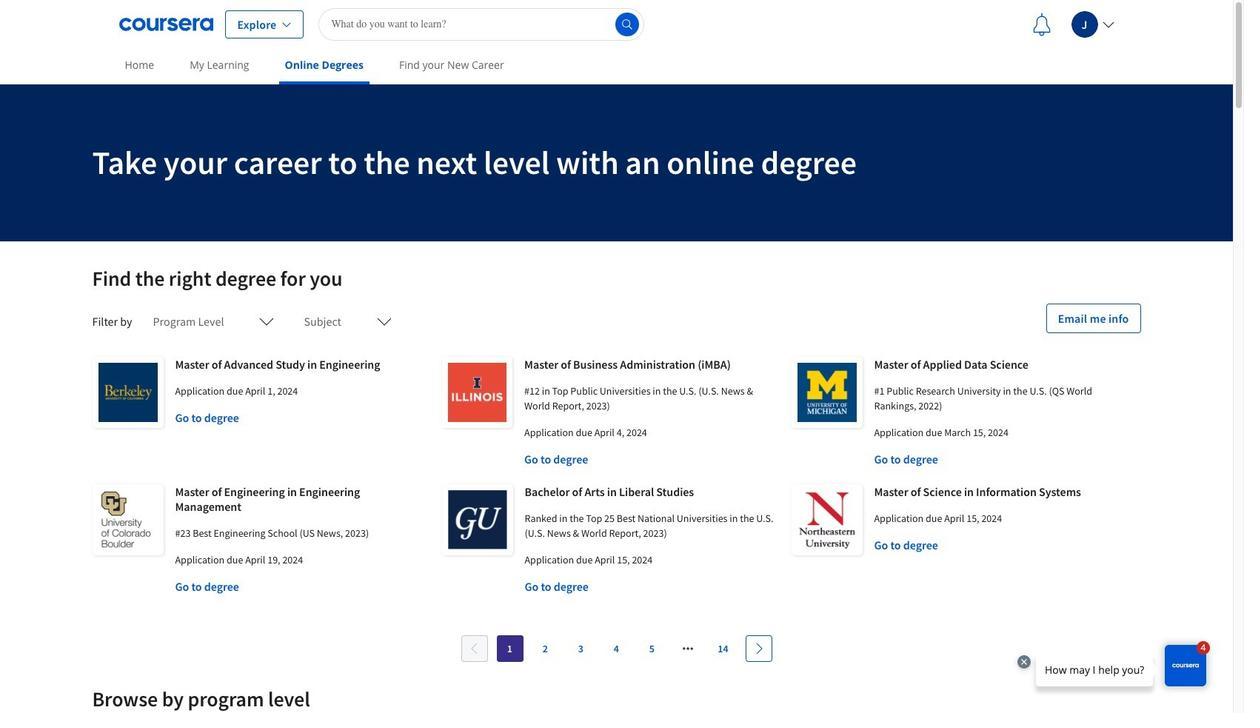 Task type: vqa. For each thing, say whether or not it's contained in the screenshot.
the middle experience
no



Task type: locate. For each thing, give the bounding box(es) containing it.
go to next page image
[[753, 643, 765, 655]]

georgetown university image
[[442, 484, 513, 555]]

university of california, berkeley image
[[92, 357, 163, 428]]

None search field
[[319, 8, 645, 40]]



Task type: describe. For each thing, give the bounding box(es) containing it.
university of illinois at urbana-champaign image
[[442, 357, 513, 428]]

What do you want to learn? text field
[[319, 8, 645, 40]]

coursera image
[[119, 12, 213, 36]]

university of colorado boulder image
[[92, 484, 163, 555]]

northeastern university image
[[791, 484, 862, 555]]

university of michigan image
[[791, 357, 862, 428]]



